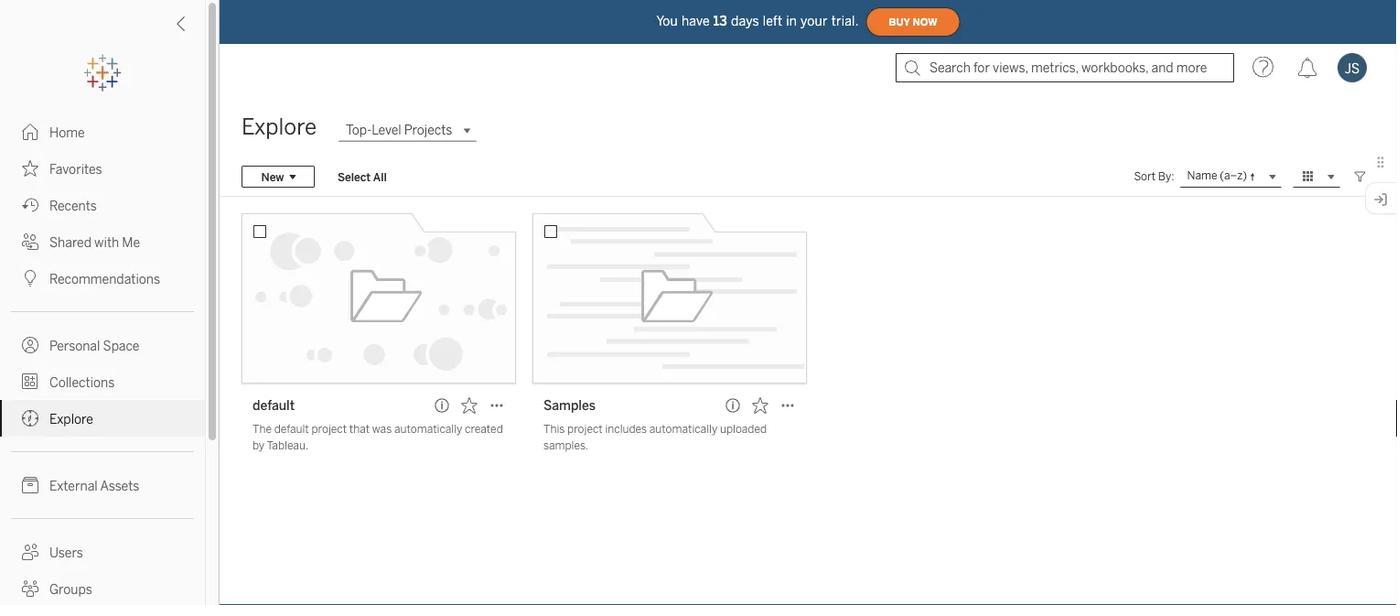 Task type: locate. For each thing, give the bounding box(es) containing it.
your
[[801, 14, 828, 29]]

level
[[372, 123, 402, 138]]

samples image
[[533, 213, 807, 384]]

automatically right was
[[394, 422, 463, 436]]

top-
[[346, 123, 372, 138]]

0 horizontal spatial project
[[312, 422, 347, 436]]

Search for views, metrics, workbooks, and more text field
[[896, 53, 1235, 82]]

that
[[349, 422, 370, 436]]

buy now button
[[867, 7, 961, 37]]

1 automatically from the left
[[394, 422, 463, 436]]

trial.
[[832, 14, 859, 29]]

have
[[682, 14, 710, 29]]

personal space
[[49, 338, 140, 353]]

includes
[[605, 422, 647, 436]]

explore
[[242, 114, 317, 140], [49, 411, 93, 427]]

external assets
[[49, 478, 139, 493]]

users link
[[0, 534, 205, 570]]

created
[[465, 422, 503, 436]]

1 horizontal spatial automatically
[[650, 422, 718, 436]]

select all button
[[326, 166, 399, 188]]

sort
[[1135, 170, 1156, 183]]

explore inside "link"
[[49, 411, 93, 427]]

this project includes automatically uploaded samples.
[[544, 422, 767, 452]]

top-level projects
[[346, 123, 453, 138]]

default
[[253, 398, 295, 413], [274, 422, 309, 436]]

1 horizontal spatial explore
[[242, 114, 317, 140]]

by:
[[1159, 170, 1175, 183]]

you
[[657, 14, 678, 29]]

name (a–z) button
[[1180, 166, 1283, 188]]

default up the
[[253, 398, 295, 413]]

project inside 'the default project that was automatically created by tableau.'
[[312, 422, 347, 436]]

project
[[312, 422, 347, 436], [568, 422, 603, 436]]

1 horizontal spatial project
[[568, 422, 603, 436]]

new
[[261, 170, 284, 183]]

samples.
[[544, 439, 589, 452]]

automatically right the 'includes'
[[650, 422, 718, 436]]

2 automatically from the left
[[650, 422, 718, 436]]

(a–z)
[[1220, 169, 1248, 182]]

project up samples.
[[568, 422, 603, 436]]

samples
[[544, 398, 596, 413]]

now
[[913, 16, 938, 28]]

project left that
[[312, 422, 347, 436]]

1 project from the left
[[312, 422, 347, 436]]

me
[[122, 235, 140, 250]]

explore down collections
[[49, 411, 93, 427]]

1 vertical spatial default
[[274, 422, 309, 436]]

with
[[94, 235, 119, 250]]

buy now
[[889, 16, 938, 28]]

automatically
[[394, 422, 463, 436], [650, 422, 718, 436]]

default up 'tableau.'
[[274, 422, 309, 436]]

0 horizontal spatial automatically
[[394, 422, 463, 436]]

groups link
[[0, 570, 205, 605]]

this
[[544, 422, 565, 436]]

main navigation. press the up and down arrow keys to access links. element
[[0, 114, 205, 605]]

you have 13 days left in your trial.
[[657, 14, 859, 29]]

groups
[[49, 582, 92, 597]]

default inside 'the default project that was automatically created by tableau.'
[[274, 422, 309, 436]]

explore up the new popup button
[[242, 114, 317, 140]]

home
[[49, 125, 85, 140]]

collections link
[[0, 363, 205, 400]]

by
[[253, 439, 265, 452]]

explore link
[[0, 400, 205, 437]]

1 vertical spatial explore
[[49, 411, 93, 427]]

automatically inside this project includes automatically uploaded samples.
[[650, 422, 718, 436]]

2 project from the left
[[568, 422, 603, 436]]

favorites
[[49, 162, 102, 177]]

select all
[[338, 170, 387, 183]]

in
[[787, 14, 797, 29]]

recommendations
[[49, 271, 160, 287]]

0 horizontal spatial explore
[[49, 411, 93, 427]]

top-level projects button
[[339, 119, 476, 141]]

left
[[763, 14, 783, 29]]



Task type: describe. For each thing, give the bounding box(es) containing it.
external
[[49, 478, 98, 493]]

recommendations link
[[0, 260, 205, 297]]

external assets link
[[0, 467, 205, 503]]

favorites link
[[0, 150, 205, 187]]

sort by:
[[1135, 170, 1175, 183]]

new button
[[242, 166, 315, 188]]

assets
[[100, 478, 139, 493]]

personal space link
[[0, 327, 205, 363]]

automatically inside 'the default project that was automatically created by tableau.'
[[394, 422, 463, 436]]

was
[[372, 422, 392, 436]]

tableau.
[[267, 439, 309, 452]]

select
[[338, 170, 371, 183]]

name (a–z)
[[1188, 169, 1248, 182]]

default image
[[242, 213, 516, 384]]

recents
[[49, 198, 97, 213]]

navigation panel element
[[0, 55, 205, 605]]

the
[[253, 422, 272, 436]]

users
[[49, 545, 83, 560]]

recents link
[[0, 187, 205, 223]]

uploaded
[[720, 422, 767, 436]]

home link
[[0, 114, 205, 150]]

the default project that was automatically created by tableau.
[[253, 422, 503, 452]]

0 vertical spatial explore
[[242, 114, 317, 140]]

grid view image
[[1301, 168, 1317, 185]]

collections
[[49, 375, 115, 390]]

13
[[714, 14, 728, 29]]

shared
[[49, 235, 91, 250]]

project inside this project includes automatically uploaded samples.
[[568, 422, 603, 436]]

space
[[103, 338, 140, 353]]

shared with me
[[49, 235, 140, 250]]

buy
[[889, 16, 911, 28]]

projects
[[405, 123, 453, 138]]

personal
[[49, 338, 100, 353]]

days
[[731, 14, 760, 29]]

name
[[1188, 169, 1218, 182]]

all
[[373, 170, 387, 183]]

shared with me link
[[0, 223, 205, 260]]

0 vertical spatial default
[[253, 398, 295, 413]]



Task type: vqa. For each thing, say whether or not it's contained in the screenshot.
"salesforce sales cloud - weighted sales pipeline" 'image'
no



